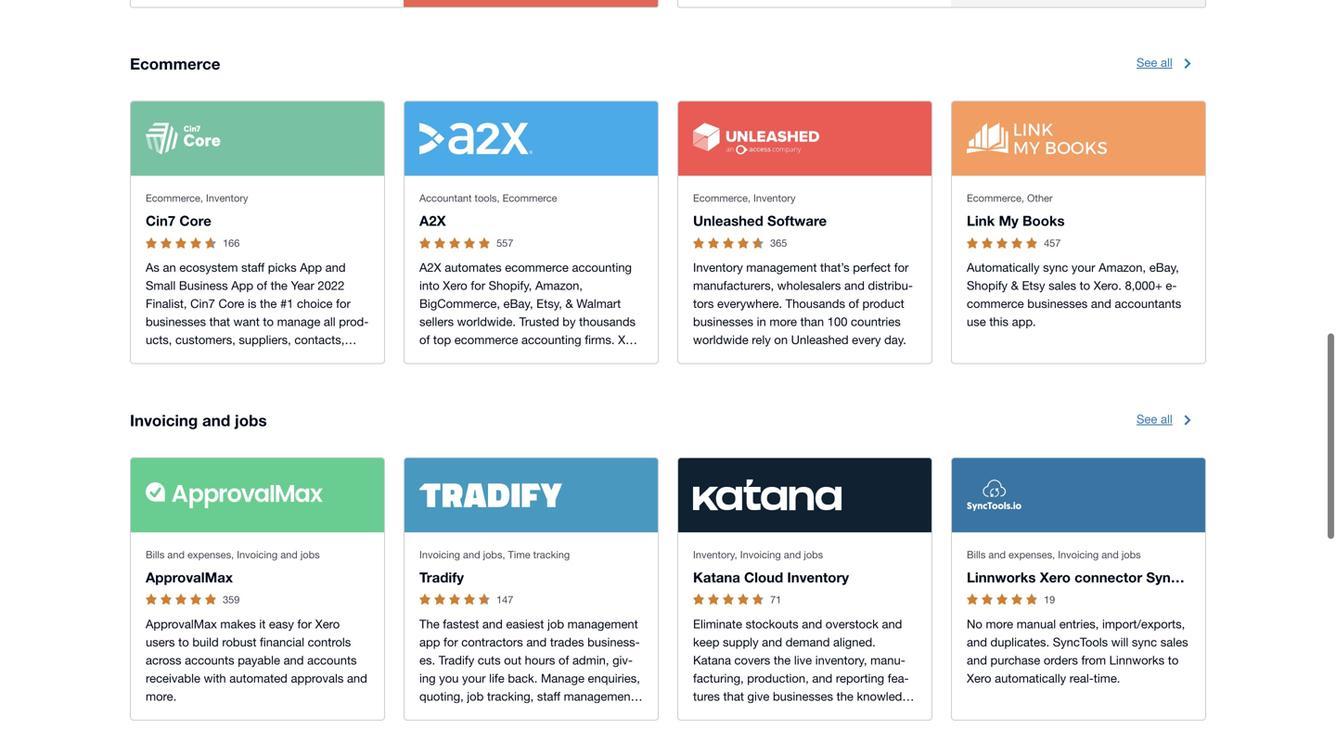 Task type: locate. For each thing, give the bounding box(es) containing it.
1 vertical spatial core
[[218, 297, 244, 311]]

katana down inventory,
[[693, 569, 740, 586]]

thousands up firms.
[[579, 315, 636, 329]]

other
[[1027, 192, 1053, 204]]

inventory up unleashed software link
[[753, 192, 796, 204]]

0 vertical spatial cin7
[[146, 213, 176, 229]]

sales down import/exports,
[[1160, 635, 1188, 649]]

see all link for &
[[1137, 49, 1206, 78]]

2 horizontal spatial &
[[1011, 278, 1019, 293]]

more up on in the right of the page
[[769, 315, 797, 329]]

inventory
[[206, 192, 248, 204], [753, 192, 796, 204], [693, 260, 743, 275], [787, 569, 849, 586]]

inventory up 166
[[206, 192, 248, 204]]

for down automates
[[471, 278, 485, 293]]

0 horizontal spatial that
[[209, 315, 230, 329]]

automates
[[445, 260, 502, 275]]

tradify up you
[[439, 653, 474, 667]]

job up trades
[[547, 617, 564, 631]]

0 vertical spatial accounting
[[572, 260, 632, 275]]

software
[[767, 213, 827, 229]]

xero down 'purchase'
[[967, 671, 991, 686]]

1 horizontal spatial cin7
[[190, 297, 215, 311]]

bills up approvalmax link
[[146, 549, 165, 561]]

1 vertical spatial ecommerce
[[454, 333, 518, 347]]

timesheets,
[[419, 707, 482, 722]]

for inside inventory management that's perfect for manufacturers, wholesalers and distribu tors everywhere. thousands of product businesses in more than 100 countries worldwide rely on unleashed every day.
[[894, 260, 909, 275]]

choice
[[297, 297, 333, 311]]

job
[[547, 617, 564, 631], [467, 689, 484, 704]]

2 see all link from the top
[[1137, 405, 1206, 435]]

0 horizontal spatial amazon,
[[535, 278, 583, 293]]

1 a2x from the top
[[419, 213, 446, 229]]

entries,
[[1059, 617, 1099, 631]]

top
[[433, 333, 451, 347]]

approvalmax inside "bills and expenses, invoicing and jobs approvalmax"
[[146, 569, 233, 586]]

accounting up walmart
[[572, 260, 632, 275]]

katana down keep
[[693, 653, 731, 667]]

users
[[146, 635, 175, 649]]

for inside the fastest and easiest job management app for contractors and trades business es. tradify cuts out hours of admin, giv ing you your life back. manage enquiries, quoting, job tracking, staff management, timesheets, invoicing & more! trusted by thousands of businesses around the world.
[[444, 635, 458, 649]]

1 vertical spatial use
[[341, 351, 360, 365]]

1 see all from the top
[[1137, 55, 1173, 70]]

approvalmax app logo image
[[146, 482, 323, 508]]

fastest
[[443, 617, 479, 631]]

businesses down etsy
[[1027, 297, 1088, 311]]

expenses, inside "bills and expenses, invoicing and jobs approvalmax"
[[187, 549, 234, 561]]

xero add ons illustration   grey background image
[[951, 0, 1205, 7]]

demand
[[786, 635, 830, 649]]

1 horizontal spatial job
[[547, 617, 564, 631]]

for up distribu
[[894, 260, 909, 275]]

businesses inside inventory management that's perfect for manufacturers, wholesalers and distribu tors everywhere. thousands of product businesses in more than 100 countries worldwide rely on unleashed every day.
[[693, 315, 753, 329]]

0 vertical spatial all
[[1161, 55, 1173, 70]]

countries
[[851, 315, 901, 329]]

more inside no more manual entries, import/exports, and duplicates. synctools will sync sales and purchase orders from linnworks to xero automatically real-time.
[[986, 617, 1013, 631]]

sync inside automatically sync your amazon, ebay, shopify & etsy sales to xero.  8,000+ e- commerce businesses and accountants use this app.
[[1043, 260, 1068, 275]]

2 vertical spatial sales
[[1160, 635, 1188, 649]]

0 vertical spatial linnworks
[[967, 569, 1036, 586]]

sales
[[1049, 278, 1076, 293], [229, 351, 256, 365], [1160, 635, 1188, 649]]

enquiries,
[[588, 671, 640, 686]]

connector
[[1075, 569, 1142, 586]]

inventory management that's perfect for manufacturers, wholesalers and distribu tors everywhere. thousands of product businesses in more than 100 countries worldwide rely on unleashed every day.
[[693, 260, 913, 347]]

a2x
[[419, 213, 446, 229], [419, 260, 441, 275]]

to down import/exports,
[[1168, 653, 1179, 667]]

amazon, inside 'a2x automates ecommerce accounting into xero for shopify, amazon, bigcommerce, ebay, etsy, & walmart sellers worldwide. trusted by thousands of top ecommerce accounting firms. xero staff pick!'
[[535, 278, 583, 293]]

0 horizontal spatial by
[[563, 315, 576, 329]]

tradify logo image
[[419, 483, 562, 507]]

ecommerce, inside ecommerce, inventory unleashed software
[[693, 192, 751, 204]]

the up production,
[[774, 653, 791, 667]]

all inside as an ecosystem staff picks app and small business app of the year 2022 finalist, cin7 core is the #1 choice for businesses that want to manage all prod ucts, customers, suppliers, contacts, purchases and sales in one easy-to-use system.
[[324, 315, 336, 329]]

that
[[209, 315, 230, 329], [723, 689, 744, 704]]

2 horizontal spatial ecommerce,
[[967, 192, 1024, 204]]

linnworks synctools logo image
[[967, 480, 1022, 511]]

trusted inside the fastest and easiest job management app for contractors and trades business es. tradify cuts out hours of admin, giv ing you your life back. manage enquiries, quoting, job tracking, staff management, timesheets, invoicing & more! trusted by thousands of businesses around the world.
[[581, 707, 621, 722]]

pick!
[[448, 351, 474, 365]]

management inside the fastest and easiest job management app for contractors and trades business es. tradify cuts out hours of admin, giv ing you your life back. manage enquiries, quoting, job tracking, staff management, timesheets, invoicing & more! trusted by thousands of businesses around the world.
[[567, 617, 638, 631]]

1 vertical spatial job
[[467, 689, 484, 704]]

0 horizontal spatial trusted
[[519, 315, 559, 329]]

inventory, invoicing and jobs katana cloud inventory
[[693, 549, 849, 586]]

1 accounts from the left
[[185, 653, 234, 667]]

1 horizontal spatial ebay,
[[1149, 260, 1179, 275]]

1 expenses, from the left
[[187, 549, 234, 561]]

tradify inside the fastest and easiest job management app for contractors and trades business es. tradify cuts out hours of admin, giv ing you your life back. manage enquiries, quoting, job tracking, staff management, timesheets, invoicing & more! trusted by thousands of businesses around the world.
[[439, 653, 474, 667]]

expenses, inside bills and expenses, invoicing and jobs linnworks xero connector synctools
[[1009, 549, 1055, 561]]

0 vertical spatial katana
[[693, 569, 740, 586]]

eliminate
[[693, 617, 742, 631]]

automated
[[229, 671, 288, 686]]

that up customers,
[[209, 315, 230, 329]]

ecommerce, inside ecommerce, other link my books
[[967, 192, 1024, 204]]

xero up controls on the left
[[315, 617, 340, 631]]

1 vertical spatial more
[[986, 617, 1013, 631]]

the down picks at the top of the page
[[271, 278, 288, 293]]

1 vertical spatial amazon,
[[535, 278, 583, 293]]

synctools up import/exports,
[[1146, 569, 1214, 586]]

management up business
[[567, 617, 638, 631]]

for inside as an ecosystem staff picks app and small business app of the year 2022 finalist, cin7 core is the #1 choice for businesses that want to manage all prod ucts, customers, suppliers, contacts, purchases and sales in one easy-to-use system.
[[336, 297, 351, 311]]

xero inside bills and expenses, invoicing and jobs linnworks xero connector synctools
[[1040, 569, 1071, 586]]

0 vertical spatial by
[[563, 315, 576, 329]]

cin7 up as
[[146, 213, 176, 229]]

small
[[146, 278, 176, 293]]

1 vertical spatial linnworks
[[1109, 653, 1165, 667]]

2022
[[318, 278, 345, 293]]

see for &
[[1137, 55, 1157, 70]]

unleashed up "manufacturers,"
[[693, 213, 763, 229]]

0 horizontal spatial unleashed
[[693, 213, 763, 229]]

expenses, up 19
[[1009, 549, 1055, 561]]

linnworks up the no
[[967, 569, 1036, 586]]

my
[[999, 213, 1019, 229]]

inventory inside ecommerce, inventory cin7 core
[[206, 192, 248, 204]]

0 vertical spatial sales
[[1049, 278, 1076, 293]]

a2x logo image
[[419, 123, 533, 155]]

automatically
[[995, 671, 1066, 686]]

invoicing up tradify link
[[419, 549, 460, 561]]

businesses inside the fastest and easiest job management app for contractors and trades business es. tradify cuts out hours of admin, giv ing you your life back. manage enquiries, quoting, job tracking, staff management, timesheets, invoicing & more! trusted by thousands of businesses around the world.
[[493, 725, 553, 740]]

1 horizontal spatial accounts
[[307, 653, 357, 667]]

approvalmax up users
[[146, 617, 217, 631]]

1 vertical spatial see all
[[1137, 412, 1173, 426]]

2 katana from the top
[[693, 653, 731, 667]]

thousands inside the fastest and easiest job management app for contractors and trades business es. tradify cuts out hours of admin, giv ing you your life back. manage enquiries, quoting, job tracking, staff management, timesheets, invoicing & more! trusted by thousands of businesses around the world.
[[419, 725, 476, 740]]

year
[[291, 278, 314, 293]]

knowledge
[[857, 689, 916, 704]]

ecommerce
[[130, 54, 220, 73], [503, 192, 557, 204]]

is
[[248, 297, 256, 311]]

1 horizontal spatial by
[[624, 707, 637, 722]]

tradify inside invoicing and jobs, time tracking tradify
[[419, 569, 464, 586]]

1 horizontal spatial linnworks
[[1109, 653, 1165, 667]]

in left one
[[260, 351, 269, 365]]

0 vertical spatial ebay,
[[1149, 260, 1179, 275]]

0 horizontal spatial cin7
[[146, 213, 176, 229]]

amazon, up xero.
[[1099, 260, 1146, 275]]

ecommerce, inside ecommerce, inventory cin7 core
[[146, 192, 203, 204]]

0 horizontal spatial your
[[462, 671, 486, 686]]

1 horizontal spatial bills
[[967, 549, 986, 561]]

from
[[1081, 653, 1106, 667]]

to down give
[[750, 707, 760, 722]]

link my books app logo image
[[967, 123, 1108, 155]]

0 vertical spatial use
[[967, 315, 986, 329]]

bills inside bills and expenses, invoicing and jobs linnworks xero connector synctools
[[967, 549, 986, 561]]

sales right etsy
[[1049, 278, 1076, 293]]

live
[[794, 653, 812, 667]]

1 vertical spatial katana
[[693, 653, 731, 667]]

management
[[746, 260, 817, 275], [567, 617, 638, 631]]

0 horizontal spatial bills
[[146, 549, 165, 561]]

staff up more!
[[537, 689, 560, 704]]

for inside approvalmax makes it easy for xero users to build robust financial controls across accounts payable and accounts receivable with automated approvals and more.
[[297, 617, 312, 631]]

1 vertical spatial all
[[324, 315, 336, 329]]

your up xero.
[[1072, 260, 1095, 275]]

0 horizontal spatial job
[[467, 689, 484, 704]]

0 horizontal spatial more
[[769, 315, 797, 329]]

0 vertical spatial staff
[[241, 260, 265, 275]]

see all for es.
[[1137, 412, 1173, 426]]

trusted down etsy,
[[519, 315, 559, 329]]

ebay, inside 'a2x automates ecommerce accounting into xero for shopify, amazon, bigcommerce, ebay, etsy, & walmart sellers worldwide. trusted by thousands of top ecommerce accounting firms. xero staff pick!'
[[503, 297, 533, 311]]

use down contacts,
[[341, 351, 360, 365]]

worldwide.
[[457, 315, 516, 329]]

0 horizontal spatial accounts
[[185, 653, 234, 667]]

1 see all link from the top
[[1137, 49, 1206, 78]]

accounting down etsy,
[[521, 333, 581, 347]]

to inside no more manual entries, import/exports, and duplicates. synctools will sync sales and purchase orders from linnworks to xero automatically real-time.
[[1168, 653, 1179, 667]]

557
[[496, 237, 513, 249]]

businesses down facturing, at the right bottom of the page
[[773, 689, 833, 704]]

1 horizontal spatial that
[[723, 689, 744, 704]]

1 vertical spatial synctools
[[1053, 635, 1108, 649]]

0 horizontal spatial staff
[[241, 260, 265, 275]]

0 horizontal spatial sales
[[229, 351, 256, 365]]

to inside approvalmax makes it easy for xero users to build robust financial controls across accounts payable and accounts receivable with automated approvals and more.
[[178, 635, 189, 649]]

sellers
[[419, 315, 454, 329]]

unleashed
[[693, 213, 763, 229], [791, 333, 849, 347]]

amazon, up etsy,
[[535, 278, 583, 293]]

unleashed down than on the right
[[791, 333, 849, 347]]

easy-
[[296, 351, 326, 365]]

0 horizontal spatial ebay,
[[503, 297, 533, 311]]

linnworks down will
[[1109, 653, 1165, 667]]

ecommerce, up cin7 core 'link'
[[146, 192, 203, 204]]

2 see from the top
[[1137, 412, 1157, 426]]

& inside the fastest and easiest job management app for contractors and trades business es. tradify cuts out hours of admin, giv ing you your life back. manage enquiries, quoting, job tracking, staff management, timesheets, invoicing & more! trusted by thousands of businesses around the world.
[[536, 707, 544, 722]]

katana inside inventory, invoicing and jobs katana cloud inventory
[[693, 569, 740, 586]]

1 horizontal spatial thousands
[[579, 315, 636, 329]]

1 vertical spatial sales
[[229, 351, 256, 365]]

businesses up worldwide
[[693, 315, 753, 329]]

0 vertical spatial more
[[769, 315, 797, 329]]

0 vertical spatial see
[[1137, 55, 1157, 70]]

to left xero.
[[1080, 278, 1090, 293]]

2 vertical spatial &
[[536, 707, 544, 722]]

2 a2x from the top
[[419, 260, 441, 275]]

to-
[[326, 351, 341, 365]]

app.
[[1012, 315, 1036, 329]]

core inside ecommerce, inventory cin7 core
[[179, 213, 211, 229]]

invoicing inside "bills and expenses, invoicing and jobs approvalmax"
[[237, 549, 278, 561]]

stockouts
[[746, 617, 799, 631]]

xero right firms.
[[618, 333, 643, 347]]

sales down suppliers, at the top left
[[229, 351, 256, 365]]

0 vertical spatial &
[[1011, 278, 1019, 293]]

thousands down timesheets,
[[419, 725, 476, 740]]

finalist,
[[146, 297, 187, 311]]

1 vertical spatial see all link
[[1137, 405, 1206, 435]]

expenses, for approvalmax
[[187, 549, 234, 561]]

staff inside as an ecosystem staff picks app and small business app of the year 2022 finalist, cin7 core is the #1 choice for businesses that want to manage all prod ucts, customers, suppliers, contacts, purchases and sales in one easy-to-use system.
[[241, 260, 265, 275]]

1 horizontal spatial in
[[757, 315, 766, 329]]

customers,
[[175, 333, 235, 347]]

trusted down management, in the bottom left of the page
[[581, 707, 621, 722]]

management,
[[564, 689, 638, 704]]

2 see all from the top
[[1137, 412, 1173, 426]]

of inside 'a2x automates ecommerce accounting into xero for shopify, amazon, bigcommerce, ebay, etsy, & walmart sellers worldwide. trusted by thousands of top ecommerce accounting firms. xero staff pick!'
[[419, 333, 430, 347]]

ecommerce down worldwide.
[[454, 333, 518, 347]]

& right etsy,
[[565, 297, 573, 311]]

ecommerce
[[505, 260, 569, 275], [454, 333, 518, 347]]

1 vertical spatial in
[[260, 351, 269, 365]]

manufacturers,
[[693, 278, 774, 293]]

a2x up into at the left top of page
[[419, 260, 441, 275]]

inventory,
[[815, 653, 867, 667]]

1 vertical spatial ecommerce
[[503, 192, 557, 204]]

0 horizontal spatial management
[[567, 617, 638, 631]]

0 vertical spatial synctools
[[1146, 569, 1214, 586]]

0 vertical spatial trusted
[[519, 315, 559, 329]]

cin7 down business
[[190, 297, 215, 311]]

more right the no
[[986, 617, 1013, 631]]

0 vertical spatial see all link
[[1137, 49, 1206, 78]]

staff
[[241, 260, 265, 275], [537, 689, 560, 704]]

& left etsy
[[1011, 278, 1019, 293]]

trades
[[550, 635, 584, 649]]

1 horizontal spatial &
[[565, 297, 573, 311]]

a2x inside 'a2x automates ecommerce accounting into xero for shopify, amazon, bigcommerce, ebay, etsy, & walmart sellers worldwide. trusted by thousands of top ecommerce accounting firms. xero staff pick!'
[[419, 260, 441, 275]]

expenses,
[[187, 549, 234, 561], [1009, 549, 1055, 561]]

for down fastest on the bottom of the page
[[444, 635, 458, 649]]

0 vertical spatial a2x
[[419, 213, 446, 229]]

linnworks inside bills and expenses, invoicing and jobs linnworks xero connector synctools
[[967, 569, 1036, 586]]

ebay, up the e-
[[1149, 260, 1179, 275]]

accountant
[[419, 192, 472, 204]]

the
[[419, 617, 439, 631]]

etsy
[[1022, 278, 1045, 293]]

your inside the fastest and easiest job management app for contractors and trades business es. tradify cuts out hours of admin, giv ing you your life back. manage enquiries, quoting, job tracking, staff management, timesheets, invoicing & more! trusted by thousands of businesses around the world.
[[462, 671, 486, 686]]

aligned.
[[833, 635, 876, 649]]

admin,
[[572, 653, 609, 667]]

ecommerce up shopify,
[[505, 260, 569, 275]]

as an ecosystem staff picks app and small business app of the year 2022 finalist, cin7 core is the #1 choice for businesses that want to manage all prod ucts, customers, suppliers, contacts, purchases and sales in one easy-to-use system.
[[146, 260, 369, 383]]

1 vertical spatial trusted
[[581, 707, 621, 722]]

and
[[325, 260, 346, 275], [844, 278, 865, 293], [1091, 297, 1111, 311], [205, 351, 225, 365], [202, 411, 230, 429], [167, 549, 185, 561], [280, 549, 298, 561], [463, 549, 480, 561], [784, 549, 801, 561], [989, 549, 1006, 561], [1102, 549, 1119, 561], [482, 617, 503, 631], [802, 617, 822, 631], [882, 617, 902, 631], [526, 635, 547, 649], [762, 635, 782, 649], [967, 635, 987, 649], [284, 653, 304, 667], [967, 653, 987, 667], [347, 671, 367, 686], [812, 671, 833, 686]]

that up need
[[723, 689, 744, 704]]

0 vertical spatial ecommerce
[[505, 260, 569, 275]]

2 approvalmax from the top
[[146, 617, 217, 631]]

& left more!
[[536, 707, 544, 722]]

1 see from the top
[[1137, 55, 1157, 70]]

1 vertical spatial by
[[624, 707, 637, 722]]

right
[[817, 707, 841, 722]]

synctools down entries,
[[1053, 635, 1108, 649]]

& inside 'a2x automates ecommerce accounting into xero for shopify, amazon, bigcommerce, ebay, etsy, & walmart sellers worldwide. trusted by thousands of top ecommerce accounting firms. xero staff pick!'
[[565, 297, 573, 311]]

sales inside no more manual entries, import/exports, and duplicates. synctools will sync sales and purchase orders from linnworks to xero automatically real-time.
[[1160, 635, 1188, 649]]

0 horizontal spatial ecommerce
[[130, 54, 220, 73]]

2 expenses, from the left
[[1009, 549, 1055, 561]]

1 horizontal spatial sales
[[1049, 278, 1076, 293]]

2 horizontal spatial sales
[[1160, 635, 1188, 649]]

invoicing inside bills and expenses, invoicing and jobs linnworks xero connector synctools
[[1058, 549, 1099, 561]]

0 vertical spatial that
[[209, 315, 230, 329]]

0 horizontal spatial synctools
[[1053, 635, 1108, 649]]

to left build
[[178, 635, 189, 649]]

businesses down invoicing
[[493, 725, 553, 740]]

approvalmax up 359
[[146, 569, 233, 586]]

2 accounts from the left
[[307, 653, 357, 667]]

inventory right the cloud
[[787, 569, 849, 586]]

with
[[204, 671, 226, 686]]

invoicing up 359
[[237, 549, 278, 561]]

accounting
[[572, 260, 632, 275], [521, 333, 581, 347]]

1 horizontal spatial staff
[[537, 689, 560, 704]]

a2x link
[[419, 213, 446, 229]]

1 horizontal spatial ecommerce
[[503, 192, 557, 204]]

0 vertical spatial ecommerce
[[130, 54, 220, 73]]

0 horizontal spatial thousands
[[419, 725, 476, 740]]

0 vertical spatial tradify
[[419, 569, 464, 586]]

1 vertical spatial management
[[567, 617, 638, 631]]

0 horizontal spatial in
[[260, 351, 269, 365]]

jobs up katana cloud inventory link
[[804, 549, 823, 561]]

8,000+
[[1125, 278, 1162, 293]]

ebay, down shopify,
[[503, 297, 533, 311]]

core left is in the left of the page
[[218, 297, 244, 311]]

0 horizontal spatial core
[[179, 213, 211, 229]]

& inside automatically sync your amazon, ebay, shopify & etsy sales to xero.  8,000+ e- commerce businesses and accountants use this app.
[[1011, 278, 1019, 293]]

automatically sync your amazon, ebay, shopify & etsy sales to xero.  8,000+ e- commerce businesses and accountants use this app.
[[967, 260, 1181, 329]]

jobs up connector at the bottom right of the page
[[1122, 549, 1141, 561]]

3 ecommerce, from the left
[[967, 192, 1024, 204]]

expenses, up approvalmax link
[[187, 549, 234, 561]]

1 vertical spatial ebay,
[[503, 297, 533, 311]]

0 horizontal spatial sync
[[1043, 260, 1068, 275]]

0 horizontal spatial linnworks
[[967, 569, 1036, 586]]

0 horizontal spatial &
[[536, 707, 544, 722]]

for up prod
[[336, 297, 351, 311]]

2 bills from the left
[[967, 549, 986, 561]]

in inside inventory management that's perfect for manufacturers, wholesalers and distribu tors everywhere. thousands of product businesses in more than 100 countries worldwide rely on unleashed every day.
[[757, 315, 766, 329]]

1 vertical spatial &
[[565, 297, 573, 311]]

facturing,
[[693, 653, 905, 686]]

1 horizontal spatial sync
[[1132, 635, 1157, 649]]

0 vertical spatial sync
[[1043, 260, 1068, 275]]

accounts down build
[[185, 653, 234, 667]]

cin7 inside ecommerce, inventory cin7 core
[[146, 213, 176, 229]]

0 vertical spatial approvalmax
[[146, 569, 233, 586]]

the right is in the left of the page
[[260, 297, 277, 311]]

that inside 'eliminate stockouts and overstock and keep supply and demand aligned. katana covers the live inventory, manu facturing, production, and reporting fea tures that give businesses the knowledge they need to make the right decisions.'
[[723, 689, 744, 704]]

app up year
[[300, 260, 322, 275]]

of up 'countries'
[[849, 297, 859, 311]]

ebay, inside automatically sync your amazon, ebay, shopify & etsy sales to xero.  8,000+ e- commerce businesses and accountants use this app.
[[1149, 260, 1179, 275]]

see all for &
[[1137, 55, 1173, 70]]

ecommerce up cin7 core app logo
[[130, 54, 220, 73]]

1 vertical spatial tradify
[[439, 653, 474, 667]]

a2x down the accountant at the left of the page
[[419, 213, 446, 229]]

inventory,
[[693, 549, 737, 561]]

in up rely
[[757, 315, 766, 329]]

and inside inventory, invoicing and jobs katana cloud inventory
[[784, 549, 801, 561]]

all for &
[[1161, 55, 1173, 70]]

app up is in the left of the page
[[231, 278, 253, 293]]

inventory up "manufacturers,"
[[693, 260, 743, 275]]

bills and expenses, invoicing and jobs approvalmax
[[146, 549, 320, 586]]

job up timesheets,
[[467, 689, 484, 704]]

keep
[[693, 635, 719, 649]]

of left 'top'
[[419, 333, 430, 347]]

tradify up the
[[419, 569, 464, 586]]

firms.
[[585, 333, 615, 347]]

to inside automatically sync your amazon, ebay, shopify & etsy sales to xero.  8,000+ e- commerce businesses and accountants use this app.
[[1080, 278, 1090, 293]]

1 bills from the left
[[146, 549, 165, 561]]

2 ecommerce, from the left
[[693, 192, 751, 204]]

1 vertical spatial accounting
[[521, 333, 581, 347]]

bills inside "bills and expenses, invoicing and jobs approvalmax"
[[146, 549, 165, 561]]

0 horizontal spatial use
[[341, 351, 360, 365]]

of up want
[[257, 278, 267, 293]]

and inside inventory management that's perfect for manufacturers, wholesalers and distribu tors everywhere. thousands of product businesses in more than 100 countries worldwide rely on unleashed every day.
[[844, 278, 865, 293]]

your left 'life'
[[462, 671, 486, 686]]

jobs,
[[483, 549, 505, 561]]

1 katana from the top
[[693, 569, 740, 586]]

across
[[146, 653, 181, 667]]

to up suppliers, at the top left
[[263, 315, 274, 329]]

core up the ecosystem
[[179, 213, 211, 229]]

1 vertical spatial approvalmax
[[146, 617, 217, 631]]

invoicing
[[485, 707, 533, 722]]

etsy,
[[536, 297, 562, 311]]

1 vertical spatial your
[[462, 671, 486, 686]]

core inside as an ecosystem staff picks app and small business app of the year 2022 finalist, cin7 core is the #1 choice for businesses that want to manage all prod ucts, customers, suppliers, contacts, purchases and sales in one easy-to-use system.
[[218, 297, 244, 311]]

0 vertical spatial management
[[746, 260, 817, 275]]

1 horizontal spatial use
[[967, 315, 986, 329]]

1 vertical spatial cin7
[[190, 297, 215, 311]]

synctools
[[1146, 569, 1214, 586], [1053, 635, 1108, 649]]

tools,
[[475, 192, 500, 204]]

ecommerce, for to
[[967, 192, 1024, 204]]

invoicing up the cloud
[[740, 549, 781, 561]]

contacts,
[[294, 333, 345, 347]]

sync down 457
[[1043, 260, 1068, 275]]

0 horizontal spatial expenses,
[[187, 549, 234, 561]]

linnworks inside no more manual entries, import/exports, and duplicates. synctools will sync sales and purchase orders from linnworks to xero automatically real-time.
[[1109, 653, 1165, 667]]

xero up 19
[[1040, 569, 1071, 586]]

1 horizontal spatial trusted
[[581, 707, 621, 722]]

bills down linnworks synctools logo
[[967, 549, 986, 561]]

1 approvalmax from the top
[[146, 569, 233, 586]]

xero inside approvalmax makes it easy for xero users to build robust financial controls across accounts payable and accounts receivable with automated approvals and more.
[[315, 617, 340, 631]]

ecommerce,
[[146, 192, 203, 204], [693, 192, 751, 204], [967, 192, 1024, 204]]

give
[[747, 689, 770, 704]]

businesses down the "finalist,"
[[146, 315, 206, 329]]

1 ecommerce, from the left
[[146, 192, 203, 204]]

see all
[[1137, 55, 1173, 70], [1137, 412, 1173, 426]]

accounts down controls on the left
[[307, 653, 357, 667]]

0 vertical spatial thousands
[[579, 315, 636, 329]]



Task type: vqa. For each thing, say whether or not it's contained in the screenshot.


Task type: describe. For each thing, give the bounding box(es) containing it.
your inside automatically sync your amazon, ebay, shopify & etsy sales to xero.  8,000+ e- commerce businesses and accountants use this app.
[[1072, 260, 1095, 275]]

see for es.
[[1137, 412, 1157, 426]]

bigcommerce,
[[419, 297, 500, 311]]

katana inside 'eliminate stockouts and overstock and keep supply and demand aligned. katana covers the live inventory, manu facturing, production, and reporting fea tures that give businesses the knowledge they need to make the right decisions.'
[[693, 653, 731, 667]]

build
[[192, 635, 219, 649]]

thousands
[[786, 297, 845, 311]]

bills and expenses, invoicing and jobs linnworks xero connector synctools
[[967, 549, 1214, 586]]

more inside inventory management that's perfect for manufacturers, wholesalers and distribu tors everywhere. thousands of product businesses in more than 100 countries worldwide rely on unleashed every day.
[[769, 315, 797, 329]]

ucts,
[[146, 315, 369, 347]]

0 vertical spatial job
[[547, 617, 564, 631]]

production,
[[747, 671, 809, 686]]

of inside inventory management that's perfect for manufacturers, wholesalers and distribu tors everywhere. thousands of product businesses in more than 100 countries worldwide rely on unleashed every day.
[[849, 297, 859, 311]]

decisions.
[[844, 707, 899, 722]]

ecommerce, for tors
[[693, 192, 751, 204]]

xero inside no more manual entries, import/exports, and duplicates. synctools will sync sales and purchase orders from linnworks to xero automatically real-time.
[[967, 671, 991, 686]]

fea
[[888, 671, 909, 686]]

tradify link
[[419, 569, 464, 586]]

app
[[419, 635, 440, 649]]

for inside 'a2x automates ecommerce accounting into xero for shopify, amazon, bigcommerce, ebay, etsy, & walmart sellers worldwide. trusted by thousands of top ecommerce accounting firms. xero staff pick!'
[[471, 278, 485, 293]]

overstock
[[826, 617, 879, 631]]

by inside 'a2x automates ecommerce accounting into xero for shopify, amazon, bigcommerce, ebay, etsy, & walmart sellers worldwide. trusted by thousands of top ecommerce accounting firms. xero staff pick!'
[[563, 315, 576, 329]]

a2x automates ecommerce accounting into xero for shopify, amazon, bigcommerce, ebay, etsy, & walmart sellers worldwide. trusted by thousands of top ecommerce accounting firms. xero staff pick!
[[419, 260, 643, 365]]

unleashed software link
[[693, 213, 827, 229]]

0 vertical spatial app
[[300, 260, 322, 275]]

cloud
[[744, 569, 783, 586]]

business
[[179, 278, 228, 293]]

unleashed software logo image
[[693, 123, 819, 155]]

businesses inside as an ecosystem staff picks app and small business app of the year 2022 finalist, cin7 core is the #1 choice for businesses that want to manage all prod ucts, customers, suppliers, contacts, purchases and sales in one easy-to-use system.
[[146, 315, 206, 329]]

tures
[[693, 671, 909, 704]]

contractors
[[461, 635, 523, 649]]

no
[[967, 617, 982, 631]]

it
[[259, 617, 266, 631]]

easy
[[269, 617, 294, 631]]

more.
[[146, 689, 177, 704]]

businesses inside automatically sync your amazon, ebay, shopify & etsy sales to xero.  8,000+ e- commerce businesses and accountants use this app.
[[1027, 297, 1088, 311]]

manual
[[1017, 617, 1056, 631]]

use inside automatically sync your amazon, ebay, shopify & etsy sales to xero.  8,000+ e- commerce businesses and accountants use this app.
[[967, 315, 986, 329]]

amazon, inside automatically sync your amazon, ebay, shopify & etsy sales to xero.  8,000+ e- commerce businesses and accountants use this app.
[[1099, 260, 1146, 275]]

the down reporting
[[837, 689, 854, 704]]

duplicates.
[[990, 635, 1049, 649]]

everywhere.
[[717, 297, 782, 311]]

unleashed inside ecommerce, inventory unleashed software
[[693, 213, 763, 229]]

jobs inside bills and expenses, invoicing and jobs linnworks xero connector synctools
[[1122, 549, 1141, 561]]

approvals
[[291, 671, 344, 686]]

commerce
[[967, 297, 1024, 311]]

thousands inside 'a2x automates ecommerce accounting into xero for shopify, amazon, bigcommerce, ebay, etsy, & walmart sellers worldwide. trusted by thousands of top ecommerce accounting firms. xero staff pick!'
[[579, 315, 636, 329]]

approvalmax makes it easy for xero users to build robust financial controls across accounts payable and accounts receivable with automated approvals and more.
[[146, 617, 367, 704]]

perfect
[[853, 260, 891, 275]]

to inside 'eliminate stockouts and overstock and keep supply and demand aligned. katana covers the live inventory, manu facturing, production, and reporting fea tures that give businesses the knowledge they need to make the right decisions.'
[[750, 707, 760, 722]]

invoicing inside invoicing and jobs, time tracking tradify
[[419, 549, 460, 561]]

the left right
[[797, 707, 814, 722]]

to inside as an ecosystem staff picks app and small business app of the year 2022 finalist, cin7 core is the #1 choice for businesses that want to manage all prod ucts, customers, suppliers, contacts, purchases and sales in one easy-to-use system.
[[263, 315, 274, 329]]

as
[[146, 260, 160, 275]]

approvalmax link
[[146, 569, 233, 586]]

eliminate stockouts and overstock and keep supply and demand aligned. katana covers the live inventory, manu facturing, production, and reporting fea tures that give businesses the knowledge they need to make the right decisions.
[[693, 617, 916, 722]]

inventory inside inventory management that's perfect for manufacturers, wholesalers and distribu tors everywhere. thousands of product businesses in more than 100 countries worldwide rely on unleashed every day.
[[693, 260, 743, 275]]

financial
[[260, 635, 304, 649]]

gusto wayfinder tile image
[[404, 0, 658, 7]]

jobs inside "bills and expenses, invoicing and jobs approvalmax"
[[300, 549, 320, 561]]

bills for linnworks xero connector synctools
[[967, 549, 986, 561]]

ecommerce, for app
[[146, 192, 203, 204]]

ecommerce inside accountant tools, ecommerce a2x
[[503, 192, 557, 204]]

ing
[[419, 653, 633, 686]]

no more manual entries, import/exports, and duplicates. synctools will sync sales and purchase orders from linnworks to xero automatically real-time.
[[967, 617, 1188, 686]]

sales inside automatically sync your amazon, ebay, shopify & etsy sales to xero.  8,000+ e- commerce businesses and accountants use this app.
[[1049, 278, 1076, 293]]

approvalmax inside approvalmax makes it easy for xero users to build robust financial controls across accounts payable and accounts receivable with automated approvals and more.
[[146, 617, 217, 631]]

cin7 core link
[[146, 213, 211, 229]]

picks
[[268, 260, 297, 275]]

a2x inside accountant tools, ecommerce a2x
[[419, 213, 446, 229]]

xero up bigcommerce, on the left of the page
[[443, 278, 467, 293]]

link
[[967, 213, 995, 229]]

businesses inside 'eliminate stockouts and overstock and keep supply and demand aligned. katana covers the live inventory, manu facturing, production, and reporting fea tures that give businesses the knowledge they need to make the right decisions.'
[[773, 689, 833, 704]]

katana cloud inventory app logo image
[[693, 480, 842, 511]]

every
[[852, 333, 881, 347]]

19
[[1044, 594, 1055, 606]]

katana cloud inventory link
[[693, 569, 849, 586]]

time.
[[1094, 671, 1120, 686]]

management inside inventory management that's perfect for manufacturers, wholesalers and distribu tors everywhere. thousands of product businesses in more than 100 countries worldwide rely on unleashed every day.
[[746, 260, 817, 275]]

staff inside the fastest and easiest job management app for contractors and trades business es. tradify cuts out hours of admin, giv ing you your life back. manage enquiries, quoting, job tracking, staff management, timesheets, invoicing & more! trusted by thousands of businesses around the world.
[[537, 689, 560, 704]]

that's
[[820, 260, 850, 275]]

inventory inside inventory, invoicing and jobs katana cloud inventory
[[787, 569, 849, 586]]

invoicing inside inventory, invoicing and jobs katana cloud inventory
[[740, 549, 781, 561]]

sales inside as an ecosystem staff picks app and small business app of the year 2022 finalist, cin7 core is the #1 choice for businesses that want to manage all prod ucts, customers, suppliers, contacts, purchases and sales in one easy-to-use system.
[[229, 351, 256, 365]]

make
[[764, 707, 793, 722]]

invoicing and jobs, time tracking tradify
[[419, 549, 570, 586]]

of up manage
[[559, 653, 569, 667]]

ecommerce, other link my books
[[967, 192, 1065, 229]]

product
[[862, 297, 904, 311]]

purchases
[[146, 351, 202, 365]]

reporting
[[836, 671, 884, 686]]

real-
[[1070, 671, 1094, 686]]

of down invoicing
[[479, 725, 490, 740]]

invoicing down system.
[[130, 411, 198, 429]]

more!
[[547, 707, 578, 722]]

cin7 inside as an ecosystem staff picks app and small business app of the year 2022 finalist, cin7 core is the #1 choice for businesses that want to manage all prod ucts, customers, suppliers, contacts, purchases and sales in one easy-to-use system.
[[190, 297, 215, 311]]

inventory inside ecommerce, inventory unleashed software
[[753, 192, 796, 204]]

covers
[[734, 653, 770, 667]]

automatically
[[967, 260, 1040, 275]]

one
[[272, 351, 292, 365]]

166
[[223, 237, 240, 249]]

all for es.
[[1161, 412, 1173, 426]]

import/exports,
[[1102, 617, 1185, 631]]

and inside invoicing and jobs, time tracking tradify
[[463, 549, 480, 561]]

the inside the fastest and easiest job management app for contractors and trades business es. tradify cuts out hours of admin, giv ing you your life back. manage enquiries, quoting, job tracking, staff management, timesheets, invoicing & more! trusted by thousands of businesses around the world.
[[598, 725, 615, 740]]

synctools inside no more manual entries, import/exports, and duplicates. synctools will sync sales and purchase orders from linnworks to xero automatically real-time.
[[1053, 635, 1108, 649]]

distribu
[[868, 278, 913, 293]]

link my books link
[[967, 213, 1065, 229]]

will
[[1111, 635, 1129, 649]]

use inside as an ecosystem staff picks app and small business app of the year 2022 finalist, cin7 core is the #1 choice for businesses that want to manage all prod ucts, customers, suppliers, contacts, purchases and sales in one easy-to-use system.
[[341, 351, 360, 365]]

an
[[163, 260, 176, 275]]

of inside as an ecosystem staff picks app and small business app of the year 2022 finalist, cin7 core is the #1 choice for businesses that want to manage all prod ucts, customers, suppliers, contacts, purchases and sales in one easy-to-use system.
[[257, 278, 267, 293]]

expenses, for linnworks
[[1009, 549, 1055, 561]]

shopify
[[967, 278, 1008, 293]]

business
[[587, 635, 640, 649]]

see all link for es.
[[1137, 405, 1206, 435]]

walmart
[[576, 297, 621, 311]]

tracking,
[[487, 689, 534, 704]]

payable
[[238, 653, 280, 667]]

sync inside no more manual entries, import/exports, and duplicates. synctools will sync sales and purchase orders from linnworks to xero automatically real-time.
[[1132, 635, 1157, 649]]

synctools inside bills and expenses, invoicing and jobs linnworks xero connector synctools
[[1146, 569, 1214, 586]]

and inside automatically sync your amazon, ebay, shopify & etsy sales to xero.  8,000+ e- commerce businesses and accountants use this app.
[[1091, 297, 1111, 311]]

cuts
[[478, 653, 501, 667]]

cin7 core app logo image
[[146, 123, 220, 155]]

jobs inside inventory, invoicing and jobs katana cloud inventory
[[804, 549, 823, 561]]

suppliers,
[[239, 333, 291, 347]]

that inside as an ecosystem staff picks app and small business app of the year 2022 finalist, cin7 core is the #1 choice for businesses that want to manage all prod ucts, customers, suppliers, contacts, purchases and sales in one easy-to-use system.
[[209, 315, 230, 329]]

controls
[[308, 635, 351, 649]]

manage
[[541, 671, 584, 686]]

they
[[693, 707, 716, 722]]

jobs up approvalmax app logo
[[235, 411, 267, 429]]

unleashed inside inventory management that's perfect for manufacturers, wholesalers and distribu tors everywhere. thousands of product businesses in more than 100 countries worldwide rely on unleashed every day.
[[791, 333, 849, 347]]

1 vertical spatial app
[[231, 278, 253, 293]]

staff
[[419, 351, 444, 365]]

around
[[557, 725, 595, 740]]

on
[[774, 333, 788, 347]]

in inside as an ecosystem staff picks app and small business app of the year 2022 finalist, cin7 core is the #1 choice for businesses that want to manage all prod ucts, customers, suppliers, contacts, purchases and sales in one easy-to-use system.
[[260, 351, 269, 365]]

bills for approvalmax
[[146, 549, 165, 561]]

by inside the fastest and easiest job management app for contractors and trades business es. tradify cuts out hours of admin, giv ing you your life back. manage enquiries, quoting, job tracking, staff management, timesheets, invoicing & more! trusted by thousands of businesses around the world.
[[624, 707, 637, 722]]

accountants
[[1115, 297, 1181, 311]]

trusted inside 'a2x automates ecommerce accounting into xero for shopify, amazon, bigcommerce, ebay, etsy, & walmart sellers worldwide. trusted by thousands of top ecommerce accounting firms. xero staff pick!'
[[519, 315, 559, 329]]

this
[[989, 315, 1009, 329]]

system.
[[146, 369, 188, 383]]

easiest
[[506, 617, 544, 631]]



